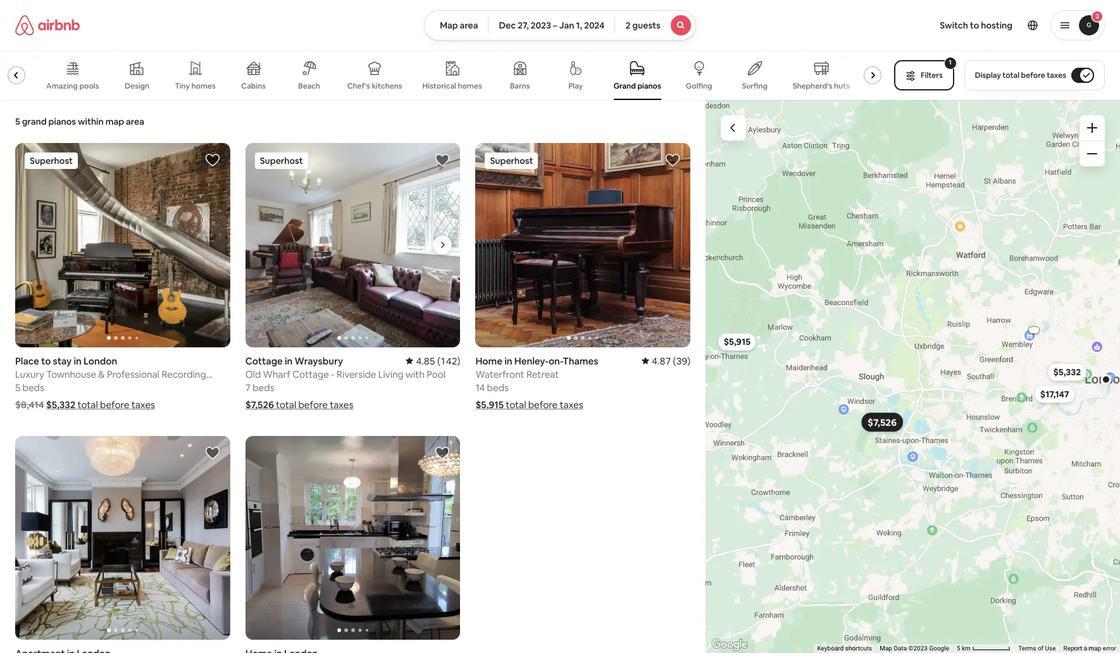 Task type: describe. For each thing, give the bounding box(es) containing it.
homes for historical homes
[[458, 81, 482, 91]]

guests
[[632, 20, 661, 31]]

-
[[331, 368, 335, 380]]

$7,526 inside $7,526 button
[[868, 416, 897, 428]]

terms
[[1019, 645, 1036, 652]]

beds inside 5 beds $8,414 $5,332 total before taxes
[[22, 381, 44, 393]]

add to wishlist: place to stay in london image
[[205, 153, 220, 168]]

$5,915 inside home in henley-on-thames waterfront retreat 14 beds $5,915 total before taxes
[[476, 399, 504, 411]]

terms of use
[[1019, 645, 1056, 652]]

hosting
[[981, 20, 1013, 31]]

amazing pools
[[46, 81, 99, 91]]

barns
[[510, 81, 530, 91]]

2023
[[531, 20, 551, 31]]

area inside button
[[460, 20, 478, 31]]

jan
[[559, 20, 574, 31]]

to for switch
[[970, 20, 979, 31]]

old
[[245, 368, 261, 380]]

wharf
[[263, 368, 290, 380]]

2 for 2 guests
[[626, 20, 631, 31]]

before inside 5 beds $8,414 $5,332 total before taxes
[[100, 399, 129, 411]]

of
[[1038, 645, 1044, 652]]

add to wishlist: home in london image
[[435, 445, 450, 461]]

add to wishlist: home in henley-on-thames image
[[665, 153, 680, 168]]

–
[[553, 20, 557, 31]]

keyboard
[[817, 645, 844, 652]]

1
[[949, 58, 952, 66]]

7
[[245, 381, 251, 393]]

4.87 (39)
[[652, 355, 690, 367]]

2 guests button
[[615, 10, 696, 41]]

2 button
[[1051, 10, 1105, 41]]

dec 27, 2023 – jan 1, 2024
[[499, 20, 605, 31]]

$5,915 button
[[718, 333, 757, 351]]

google
[[929, 645, 949, 652]]

design
[[125, 81, 149, 91]]

4.87
[[652, 355, 671, 367]]

beds inside home in henley-on-thames waterfront retreat 14 beds $5,915 total before taxes
[[487, 381, 509, 393]]

2 for 2
[[1096, 12, 1099, 20]]

historical
[[422, 81, 456, 91]]

switch
[[940, 20, 968, 31]]

in for home
[[504, 355, 512, 367]]

map area button
[[424, 10, 489, 41]]

dec
[[499, 20, 516, 31]]

terms of use link
[[1019, 645, 1056, 652]]

27,
[[518, 20, 529, 31]]

filters button
[[894, 60, 954, 90]]

taxes inside cottage in wraysbury old wharf cottage - riverside living with pool 7 beds $7,526 total before taxes
[[330, 399, 353, 411]]

report a map error link
[[1064, 645, 1116, 652]]

(39)
[[673, 355, 690, 367]]

add to wishlist: cottage in wraysbury image
[[435, 153, 450, 168]]

historical homes
[[422, 81, 482, 91]]

homes for tiny homes
[[191, 81, 216, 91]]

place to stay in london
[[15, 355, 117, 367]]

4.87 out of 5 average rating,  39 reviews image
[[642, 355, 690, 367]]

amazing
[[46, 81, 78, 91]]

place
[[15, 355, 39, 367]]

4.85
[[416, 355, 435, 367]]

farms
[[0, 81, 19, 91]]

filters
[[921, 70, 943, 80]]

taxes inside 5 beds $8,414 $5,332 total before taxes
[[131, 399, 155, 411]]

shepherd's huts
[[793, 81, 850, 91]]

error
[[1103, 645, 1116, 652]]

living
[[378, 368, 404, 380]]

switch to hosting link
[[932, 12, 1020, 39]]

golfing
[[686, 81, 712, 91]]

$17,147 button
[[1035, 385, 1075, 403]]

zoom in image
[[1087, 123, 1097, 133]]

on-
[[549, 355, 563, 367]]

tiny
[[175, 81, 190, 91]]

total inside home in henley-on-thames waterfront retreat 14 beds $5,915 total before taxes
[[506, 399, 526, 411]]

5 grand pianos within map area
[[15, 116, 144, 127]]

(142)
[[437, 355, 460, 367]]

dec 27, 2023 – jan 1, 2024 button
[[488, 10, 615, 41]]

retreat
[[526, 368, 559, 380]]

waterfront
[[476, 368, 524, 380]]

in for cottage
[[285, 355, 293, 367]]

profile element
[[711, 0, 1105, 51]]

henley-
[[514, 355, 549, 367]]

surfing
[[742, 81, 768, 91]]

1 vertical spatial pianos
[[48, 116, 76, 127]]

data
[[894, 645, 907, 652]]

chef's kitchens
[[347, 81, 402, 91]]

14
[[476, 381, 485, 393]]

pools
[[79, 81, 99, 91]]

display total before taxes
[[975, 70, 1066, 80]]

group containing historical homes
[[0, 51, 887, 100]]

before inside home in henley-on-thames waterfront retreat 14 beds $5,915 total before taxes
[[528, 399, 558, 411]]

home in henley-on-thames waterfront retreat 14 beds $5,915 total before taxes
[[476, 355, 598, 411]]

add to wishlist: apartment in london image
[[205, 445, 220, 461]]

keyboard shortcuts
[[817, 645, 872, 652]]



Task type: vqa. For each thing, say whether or not it's contained in the screenshot.
Zoom in icon
yes



Task type: locate. For each thing, give the bounding box(es) containing it.
in up wharf at the bottom left of page
[[285, 355, 293, 367]]

to left stay
[[41, 355, 51, 367]]

1 horizontal spatial 2
[[1096, 12, 1099, 20]]

in up waterfront
[[504, 355, 512, 367]]

1 vertical spatial map
[[880, 645, 892, 652]]

total down waterfront
[[506, 399, 526, 411]]

home
[[476, 355, 502, 367]]

shortcuts
[[845, 645, 872, 652]]

5 left "grand" at the left top of the page
[[15, 116, 20, 127]]

map
[[105, 116, 124, 127], [1089, 645, 1101, 652]]

0 vertical spatial $5,332
[[1054, 367, 1081, 378]]

1 horizontal spatial map
[[1089, 645, 1101, 652]]

stay
[[53, 355, 72, 367]]

1 horizontal spatial map
[[880, 645, 892, 652]]

0 horizontal spatial map
[[440, 20, 458, 31]]

2 inside "button"
[[626, 20, 631, 31]]

$5,332 button
[[1048, 363, 1087, 381]]

1 horizontal spatial beds
[[253, 381, 274, 393]]

before inside button
[[1021, 70, 1045, 80]]

2024
[[584, 20, 605, 31]]

homes right historical
[[458, 81, 482, 91]]

0 vertical spatial to
[[970, 20, 979, 31]]

cottage
[[245, 355, 283, 367], [293, 368, 329, 380]]

report a map error
[[1064, 645, 1116, 652]]

shepherd's
[[793, 81, 833, 91]]

none search field containing map area
[[424, 10, 696, 41]]

use
[[1045, 645, 1056, 652]]

a
[[1084, 645, 1087, 652]]

0 horizontal spatial homes
[[191, 81, 216, 91]]

0 horizontal spatial $5,332
[[46, 399, 76, 411]]

2 horizontal spatial beds
[[487, 381, 509, 393]]

before
[[1021, 70, 1045, 80], [100, 399, 129, 411], [298, 399, 328, 411], [528, 399, 558, 411]]

5 inside button
[[957, 645, 960, 652]]

5 for 5 km
[[957, 645, 960, 652]]

total inside 5 beds $8,414 $5,332 total before taxes
[[78, 399, 98, 411]]

0 horizontal spatial beds
[[22, 381, 44, 393]]

google map
showing 7 stays. region
[[706, 100, 1120, 653]]

cottage in wraysbury old wharf cottage - riverside living with pool 7 beds $7,526 total before taxes
[[245, 355, 446, 411]]

1 vertical spatial to
[[41, 355, 51, 367]]

before inside cottage in wraysbury old wharf cottage - riverside living with pool 7 beds $7,526 total before taxes
[[298, 399, 328, 411]]

1 horizontal spatial area
[[460, 20, 478, 31]]

display total before taxes button
[[964, 60, 1105, 90]]

map for map data ©2023 google
[[880, 645, 892, 652]]

area
[[460, 20, 478, 31], [126, 116, 144, 127]]

5 inside 5 beds $8,414 $5,332 total before taxes
[[15, 381, 20, 393]]

0 horizontal spatial to
[[41, 355, 51, 367]]

1 horizontal spatial cottage
[[293, 368, 329, 380]]

before down the wraysbury
[[298, 399, 328, 411]]

$7,526 button
[[862, 413, 903, 432]]

1 vertical spatial $5,915
[[476, 399, 504, 411]]

1 vertical spatial $5,332
[[46, 399, 76, 411]]

map left dec on the top of page
[[440, 20, 458, 31]]

2 inside dropdown button
[[1096, 12, 1099, 20]]

map right 'within'
[[105, 116, 124, 127]]

$62,473
[[1028, 328, 1041, 332]]

beach
[[298, 81, 320, 91]]

1 vertical spatial map
[[1089, 645, 1101, 652]]

2 horizontal spatial in
[[504, 355, 512, 367]]

0 horizontal spatial pianos
[[48, 116, 76, 127]]

1 horizontal spatial $5,332
[[1054, 367, 1081, 378]]

1 horizontal spatial pianos
[[638, 81, 661, 91]]

$7,526
[[245, 399, 274, 411], [868, 416, 897, 428]]

taxes inside button
[[1047, 70, 1066, 80]]

0 vertical spatial pianos
[[638, 81, 661, 91]]

beds up $8,414
[[22, 381, 44, 393]]

km
[[962, 645, 971, 652]]

1 horizontal spatial $5,915
[[724, 336, 751, 348]]

$62,473 button
[[1022, 327, 1047, 333]]

within
[[78, 116, 104, 127]]

1,
[[576, 20, 582, 31]]

0 horizontal spatial $5,915
[[476, 399, 504, 411]]

cottage up old
[[245, 355, 283, 367]]

map for map area
[[440, 20, 458, 31]]

tiny homes
[[175, 81, 216, 91]]

map left data at the right of the page
[[880, 645, 892, 652]]

0 horizontal spatial in
[[74, 355, 82, 367]]

keyboard shortcuts button
[[817, 644, 872, 653]]

map data ©2023 google
[[880, 645, 949, 652]]

area left dec on the top of page
[[460, 20, 478, 31]]

chef's
[[347, 81, 370, 91]]

0 horizontal spatial $7,526
[[245, 399, 274, 411]]

cottage down the wraysbury
[[293, 368, 329, 380]]

before right display
[[1021, 70, 1045, 80]]

5 km
[[957, 645, 972, 652]]

1 horizontal spatial in
[[285, 355, 293, 367]]

©2023
[[909, 645, 928, 652]]

in right stay
[[74, 355, 82, 367]]

to inside 'link'
[[970, 20, 979, 31]]

to right switch
[[970, 20, 979, 31]]

2 guests
[[626, 20, 661, 31]]

4.85 (142)
[[416, 355, 460, 367]]

pool
[[427, 368, 446, 380]]

taxes inside home in henley-on-thames waterfront retreat 14 beds $5,915 total before taxes
[[560, 399, 583, 411]]

wraysbury
[[295, 355, 343, 367]]

zoom out image
[[1087, 149, 1097, 159]]

beds right 7
[[253, 381, 274, 393]]

grand
[[614, 81, 636, 91]]

4.85 out of 5 average rating,  142 reviews image
[[406, 355, 460, 367]]

3 beds from the left
[[487, 381, 509, 393]]

0 vertical spatial $7,526
[[245, 399, 274, 411]]

map right a
[[1089, 645, 1101, 652]]

area down the design
[[126, 116, 144, 127]]

google image
[[709, 637, 751, 653]]

$7,526 inside cottage in wraysbury old wharf cottage - riverside living with pool 7 beds $7,526 total before taxes
[[245, 399, 274, 411]]

0 vertical spatial cottage
[[245, 355, 283, 367]]

london
[[84, 355, 117, 367]]

total inside cottage in wraysbury old wharf cottage - riverside living with pool 7 beds $7,526 total before taxes
[[276, 399, 296, 411]]

switch to hosting
[[940, 20, 1013, 31]]

map area
[[440, 20, 478, 31]]

beds inside cottage in wraysbury old wharf cottage - riverside living with pool 7 beds $7,526 total before taxes
[[253, 381, 274, 393]]

5 left km
[[957, 645, 960, 652]]

riverside
[[337, 368, 376, 380]]

group
[[0, 51, 887, 100], [15, 143, 230, 347], [245, 143, 460, 347], [476, 143, 690, 347], [15, 436, 230, 640], [245, 436, 460, 640]]

in inside home in henley-on-thames waterfront retreat 14 beds $5,915 total before taxes
[[504, 355, 512, 367]]

5
[[15, 116, 20, 127], [15, 381, 20, 393], [957, 645, 960, 652]]

total
[[1003, 70, 1020, 80], [78, 399, 98, 411], [276, 399, 296, 411], [506, 399, 526, 411]]

display
[[975, 70, 1001, 80]]

None search field
[[424, 10, 696, 41]]

0 vertical spatial area
[[460, 20, 478, 31]]

$17,147
[[1041, 389, 1070, 400]]

grand pianos
[[614, 81, 661, 91]]

0 vertical spatial 5
[[15, 116, 20, 127]]

0 horizontal spatial map
[[105, 116, 124, 127]]

$5,915
[[724, 336, 751, 348], [476, 399, 504, 411]]

pianos right "grand" at the left top of the page
[[48, 116, 76, 127]]

1 beds from the left
[[22, 381, 44, 393]]

kitchens
[[372, 81, 402, 91]]

1 horizontal spatial to
[[970, 20, 979, 31]]

cabins
[[241, 81, 266, 91]]

5 beds $8,414 $5,332 total before taxes
[[15, 381, 155, 411]]

huts
[[834, 81, 850, 91]]

0 vertical spatial map
[[105, 116, 124, 127]]

in inside cottage in wraysbury old wharf cottage - riverside living with pool 7 beds $7,526 total before taxes
[[285, 355, 293, 367]]

play
[[568, 81, 583, 91]]

$5,332 up $17,147
[[1054, 367, 1081, 378]]

pianos right grand
[[638, 81, 661, 91]]

5 for 5 beds $8,414 $5,332 total before taxes
[[15, 381, 20, 393]]

total inside display total before taxes button
[[1003, 70, 1020, 80]]

1 vertical spatial cottage
[[293, 368, 329, 380]]

with
[[406, 368, 425, 380]]

$8,414
[[15, 399, 44, 411]]

$5,332 inside 5 beds $8,414 $5,332 total before taxes
[[46, 399, 76, 411]]

2 in from the left
[[285, 355, 293, 367]]

1 horizontal spatial homes
[[458, 81, 482, 91]]

$5,332 inside button
[[1054, 367, 1081, 378]]

pianos
[[638, 81, 661, 91], [48, 116, 76, 127]]

taxes
[[1047, 70, 1066, 80], [131, 399, 155, 411], [330, 399, 353, 411], [560, 399, 583, 411]]

0 vertical spatial map
[[440, 20, 458, 31]]

grand
[[22, 116, 47, 127]]

$5,915 inside $5,915 button
[[724, 336, 751, 348]]

total right display
[[1003, 70, 1020, 80]]

thames
[[563, 355, 598, 367]]

5 for 5 grand pianos within map area
[[15, 116, 20, 127]]

1 vertical spatial area
[[126, 116, 144, 127]]

report
[[1064, 645, 1082, 652]]

1 in from the left
[[74, 355, 82, 367]]

1 vertical spatial 5
[[15, 381, 20, 393]]

0 horizontal spatial 2
[[626, 20, 631, 31]]

5 km button
[[953, 644, 1015, 653]]

2 vertical spatial 5
[[957, 645, 960, 652]]

map inside button
[[440, 20, 458, 31]]

0 vertical spatial $5,915
[[724, 336, 751, 348]]

total down wharf at the bottom left of page
[[276, 399, 296, 411]]

5 up $8,414
[[15, 381, 20, 393]]

$5,332 right $8,414
[[46, 399, 76, 411]]

2 beds from the left
[[253, 381, 274, 393]]

1 vertical spatial $7,526
[[868, 416, 897, 428]]

before down london
[[100, 399, 129, 411]]

3 in from the left
[[504, 355, 512, 367]]

beds down waterfront
[[487, 381, 509, 393]]

0 horizontal spatial cottage
[[245, 355, 283, 367]]

before down the retreat
[[528, 399, 558, 411]]

total down london
[[78, 399, 98, 411]]

0 horizontal spatial area
[[126, 116, 144, 127]]

homes right "tiny"
[[191, 81, 216, 91]]

1 horizontal spatial $7,526
[[868, 416, 897, 428]]

in
[[74, 355, 82, 367], [285, 355, 293, 367], [504, 355, 512, 367]]

to for place
[[41, 355, 51, 367]]



